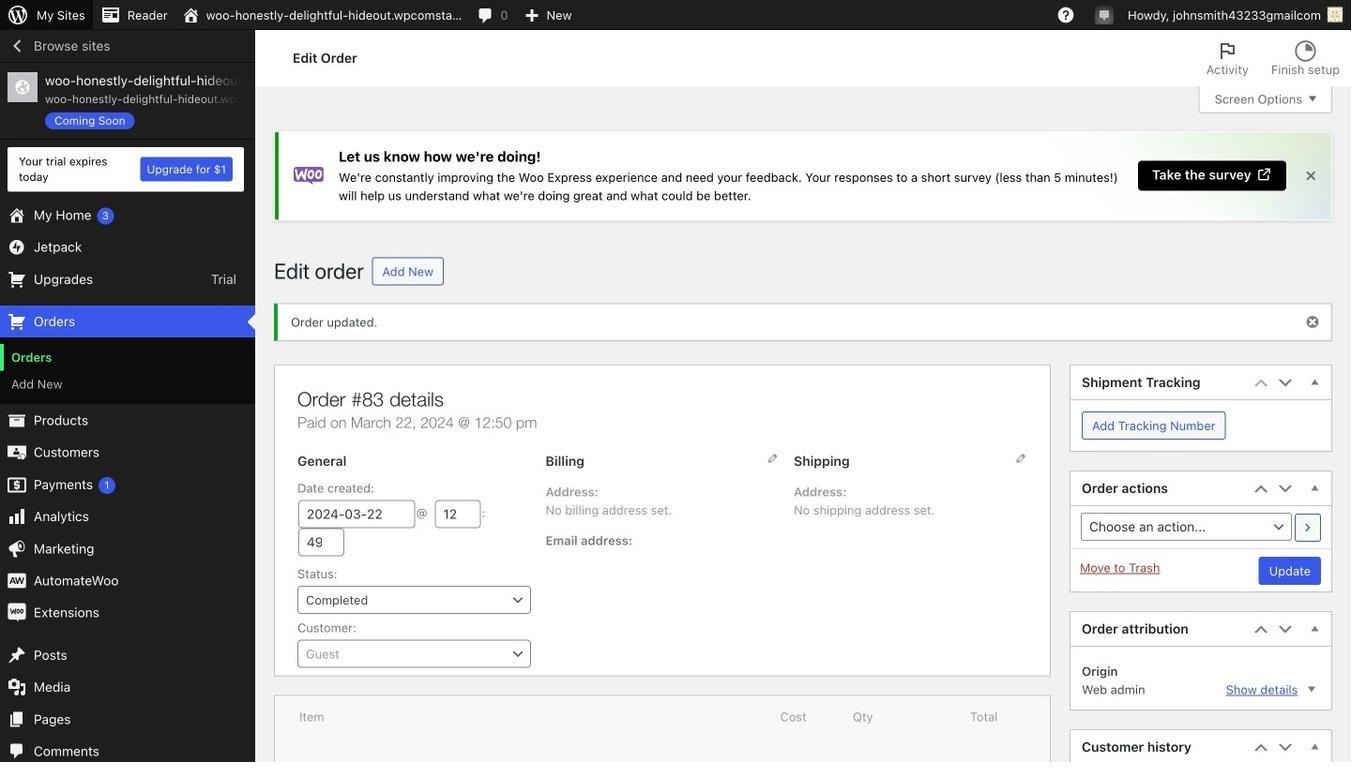 Task type: locate. For each thing, give the bounding box(es) containing it.
main menu navigation
[[0, 30, 255, 763]]

m number field
[[298, 529, 344, 557]]

None text field
[[298, 500, 415, 529], [298, 587, 530, 614], [298, 641, 530, 668], [298, 500, 415, 529], [298, 587, 530, 614], [298, 641, 530, 668]]

tab list
[[1195, 30, 1351, 86]]

notification image
[[1097, 7, 1112, 22]]

take the survey image
[[1257, 167, 1273, 183]]

None field
[[297, 586, 531, 615], [297, 640, 531, 668], [297, 586, 531, 615], [297, 640, 531, 668]]



Task type: vqa. For each thing, say whether or not it's contained in the screenshot.
Main menu 'navigation'
yes



Task type: describe. For each thing, give the bounding box(es) containing it.
toolbar navigation
[[0, 0, 1351, 34]]

h number field
[[435, 500, 481, 529]]



